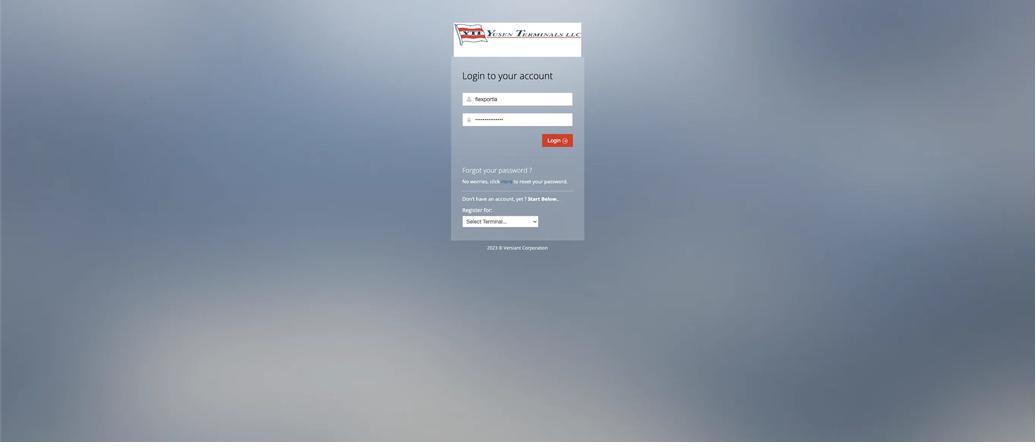 Task type: locate. For each thing, give the bounding box(es) containing it.
to up username text field
[[487, 69, 496, 82]]

forgot your password ? no worries, click here to reset your password.
[[462, 166, 568, 185]]

1 horizontal spatial login
[[548, 138, 562, 144]]

0 horizontal spatial login
[[462, 69, 485, 82]]

1 vertical spatial login
[[548, 138, 562, 144]]

Username text field
[[462, 93, 572, 106]]

?
[[529, 166, 532, 175], [524, 196, 527, 203]]

your up click
[[483, 166, 497, 175]]

©
[[499, 245, 502, 252]]

login
[[462, 69, 485, 82], [548, 138, 562, 144]]

? up reset
[[529, 166, 532, 175]]

2 vertical spatial your
[[533, 178, 543, 185]]

yet
[[516, 196, 523, 203]]

login for login to your account
[[462, 69, 485, 82]]

your right reset
[[533, 178, 543, 185]]

register for:
[[462, 207, 492, 214]]

1 horizontal spatial ?
[[529, 166, 532, 175]]

account,
[[495, 196, 515, 203]]

0 vertical spatial to
[[487, 69, 496, 82]]

0 vertical spatial ?
[[529, 166, 532, 175]]

0 vertical spatial your
[[498, 69, 517, 82]]

2023 © versiant corporation
[[487, 245, 548, 252]]

? right yet
[[524, 196, 527, 203]]

1 horizontal spatial to
[[514, 178, 518, 185]]

1 vertical spatial to
[[514, 178, 518, 185]]

2 horizontal spatial your
[[533, 178, 543, 185]]

to
[[487, 69, 496, 82], [514, 178, 518, 185]]

your
[[498, 69, 517, 82], [483, 166, 497, 175], [533, 178, 543, 185]]

account
[[520, 69, 553, 82]]

0 vertical spatial login
[[462, 69, 485, 82]]

login inside login button
[[548, 138, 562, 144]]

click
[[490, 178, 500, 185]]

Password password field
[[462, 113, 572, 126]]

your up username text field
[[498, 69, 517, 82]]

0 horizontal spatial ?
[[524, 196, 527, 203]]

user image
[[466, 96, 472, 102]]

0 horizontal spatial to
[[487, 69, 496, 82]]

1 vertical spatial your
[[483, 166, 497, 175]]

have
[[476, 196, 487, 203]]

2023
[[487, 245, 498, 252]]

to right the here at the top left of the page
[[514, 178, 518, 185]]

for:
[[484, 207, 492, 214]]

lock image
[[466, 117, 472, 123]]

login button
[[542, 134, 573, 147]]



Task type: describe. For each thing, give the bounding box(es) containing it.
versiant
[[504, 245, 521, 252]]

forgot
[[462, 166, 482, 175]]

1 vertical spatial ?
[[524, 196, 527, 203]]

0 horizontal spatial your
[[483, 166, 497, 175]]

password
[[499, 166, 527, 175]]

to inside forgot your password ? no worries, click here to reset your password.
[[514, 178, 518, 185]]

worries,
[[470, 178, 489, 185]]

.
[[558, 196, 559, 203]]

? inside forgot your password ? no worries, click here to reset your password.
[[529, 166, 532, 175]]

corporation
[[522, 245, 548, 252]]

1 horizontal spatial your
[[498, 69, 517, 82]]

login for login
[[548, 138, 562, 144]]

register
[[462, 207, 482, 214]]

an
[[488, 196, 494, 203]]

no
[[462, 178, 469, 185]]

reset
[[520, 178, 531, 185]]

start
[[528, 196, 540, 203]]

don't have an account, yet ? start below. .
[[462, 196, 560, 203]]

login to your account
[[462, 69, 553, 82]]

swapright image
[[562, 138, 567, 144]]

here
[[501, 178, 512, 185]]

below.
[[541, 196, 558, 203]]

don't
[[462, 196, 475, 203]]

here link
[[501, 178, 512, 185]]

password.
[[544, 178, 568, 185]]



